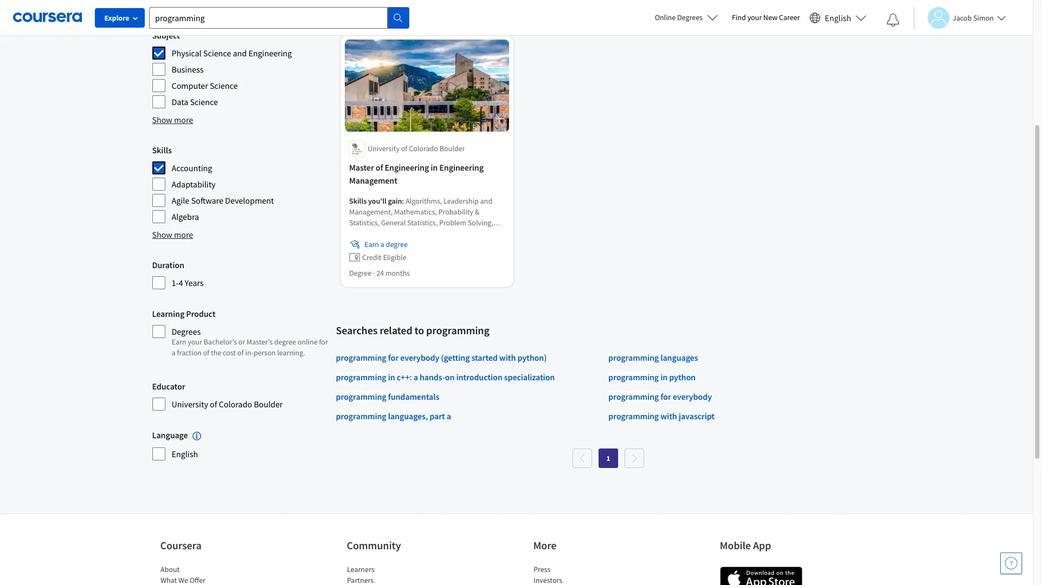 Task type: locate. For each thing, give the bounding box(es) containing it.
earn up fraction
[[172, 337, 186, 347]]

programming down programming for everybody
[[609, 411, 659, 422]]

language
[[152, 430, 188, 441]]

your right find
[[748, 12, 762, 22]]

earn inside earn your bachelor's or master's degree online for a fraction of the cost of in-person learning.
[[172, 337, 186, 347]]

programming
[[426, 324, 490, 338], [336, 353, 387, 364], [609, 353, 659, 364], [336, 372, 387, 383], [609, 372, 659, 383], [336, 392, 387, 403], [609, 392, 659, 403], [336, 411, 387, 422], [609, 411, 659, 422]]

for up programming with javascript
[[661, 392, 671, 403]]

0 horizontal spatial skills
[[152, 145, 172, 156]]

boulder inside educator group
[[254, 399, 283, 410]]

find
[[732, 12, 746, 22]]

1 vertical spatial earn
[[172, 337, 186, 347]]

everybody
[[400, 353, 439, 364], [673, 392, 712, 403]]

0 vertical spatial more
[[174, 114, 193, 125]]

0 vertical spatial show
[[152, 114, 172, 125]]

1 horizontal spatial degree
[[386, 240, 408, 250]]

list item down press link
[[533, 576, 626, 586]]

show down "data" at the top left of page
[[152, 114, 172, 125]]

0 horizontal spatial degrees
[[172, 327, 201, 337]]

university up master
[[367, 144, 399, 154]]

0 horizontal spatial physical science and engineering
[[172, 48, 292, 59]]

1 horizontal spatial earn
[[364, 240, 379, 250]]

1 vertical spatial degree
[[274, 337, 296, 347]]

related
[[380, 324, 413, 338]]

in
[[431, 162, 438, 173], [388, 372, 395, 383], [661, 372, 668, 383]]

1 vertical spatial more
[[174, 229, 193, 240]]

your inside find your new career link
[[748, 12, 762, 22]]

management
[[349, 175, 397, 186]]

1 vertical spatial show more button
[[152, 228, 193, 241]]

university of colorado boulder up language group
[[172, 399, 283, 410]]

0 vertical spatial and
[[397, 8, 409, 17]]

a up credit eligible
[[380, 240, 384, 250]]

python
[[518, 353, 544, 364], [669, 372, 696, 383]]

0 horizontal spatial earn
[[172, 337, 186, 347]]

list item down learners link
[[347, 576, 439, 586]]

for for programming for everybody
[[661, 392, 671, 403]]

of up management
[[376, 162, 383, 173]]

press list
[[533, 565, 626, 586]]

degree up the eligible
[[386, 240, 408, 250]]

degrees down learning product
[[172, 327, 201, 337]]

1 vertical spatial physical
[[172, 48, 202, 59]]

2 show from the top
[[152, 229, 172, 240]]

show more
[[152, 114, 193, 125], [152, 229, 193, 240]]

programming up programming in python
[[609, 353, 659, 364]]

0 vertical spatial skills
[[152, 145, 172, 156]]

programming down programming languages
[[609, 372, 659, 383]]

0 vertical spatial earn
[[364, 240, 379, 250]]

2 more from the top
[[174, 229, 193, 240]]

duration group
[[152, 259, 329, 290]]

1 horizontal spatial with
[[661, 411, 677, 422]]

in-
[[245, 348, 254, 358]]

master's
[[247, 337, 273, 347]]

1 horizontal spatial skills
[[349, 197, 367, 206]]

colorado
[[409, 144, 438, 154], [219, 399, 252, 410]]

a inside earn your bachelor's or master's degree online for a fraction of the cost of in-person learning.
[[172, 348, 175, 358]]

skills
[[152, 145, 172, 156], [349, 197, 367, 206]]

skills left you'll
[[349, 197, 367, 206]]

programming down programming fundamentals
[[336, 411, 387, 422]]

english right career on the right top
[[825, 12, 852, 23]]

1 vertical spatial english
[[172, 449, 198, 460]]

1 show from the top
[[152, 114, 172, 125]]

with
[[499, 353, 516, 364], [661, 411, 677, 422]]

engineering inside the "subject" group
[[249, 48, 292, 59]]

1 horizontal spatial for
[[388, 353, 399, 364]]

1 horizontal spatial university
[[367, 144, 399, 154]]

more down algebra
[[174, 229, 193, 240]]

0 vertical spatial degrees
[[677, 12, 703, 22]]

degree up learning.
[[274, 337, 296, 347]]

colorado up language group
[[219, 399, 252, 410]]

or
[[238, 337, 245, 347]]

1 horizontal spatial university of colorado boulder
[[367, 144, 465, 154]]

learning product group
[[152, 308, 329, 363]]

programming languages
[[609, 353, 698, 364]]

0 horizontal spatial and
[[233, 48, 247, 59]]

in for programming in python
[[661, 372, 668, 383]]

0 horizontal spatial with
[[499, 353, 516, 364]]

physical science and engineering
[[343, 8, 448, 17], [172, 48, 292, 59]]

2 horizontal spatial for
[[661, 392, 671, 403]]

0 vertical spatial for
[[319, 337, 328, 347]]

skills group
[[152, 144, 329, 224]]

online
[[655, 12, 676, 22]]

a left fraction
[[172, 348, 175, 358]]

show more down algebra
[[152, 229, 193, 240]]

1 vertical spatial show
[[152, 229, 172, 240]]

1 horizontal spatial python
[[669, 372, 696, 383]]

of inside master of engineering in engineering management
[[376, 162, 383, 173]]

skills up accounting
[[152, 145, 172, 156]]

languages down fundamentals
[[388, 411, 426, 422]]

list item down about
[[160, 576, 252, 586]]

physical inside button
[[343, 8, 369, 17]]

2 horizontal spatial list item
[[533, 576, 626, 586]]

programming up the programming languages , part a
[[336, 392, 387, 403]]

2 vertical spatial for
[[661, 392, 671, 403]]

1-
[[172, 278, 179, 289]]

1 horizontal spatial boulder
[[439, 144, 465, 154]]

0 horizontal spatial python
[[518, 353, 544, 364]]

0 vertical spatial university of colorado boulder
[[367, 144, 465, 154]]

2 horizontal spatial in
[[661, 372, 668, 383]]

career
[[779, 12, 800, 22]]

python up specialization
[[518, 353, 544, 364]]

0 horizontal spatial for
[[319, 337, 328, 347]]

2 show more button from the top
[[152, 228, 193, 241]]

programming for programming for everybody
[[609, 392, 659, 403]]

2 list item from the left
[[347, 576, 439, 586]]

1 vertical spatial university of colorado boulder
[[172, 399, 283, 410]]

python up programming for everybody
[[669, 372, 696, 383]]

english down information about this filter group image
[[172, 449, 198, 460]]

1 list item from the left
[[160, 576, 252, 586]]

1 vertical spatial skills
[[349, 197, 367, 206]]

4
[[179, 278, 183, 289]]

3 list item from the left
[[533, 576, 626, 586]]

more
[[174, 114, 193, 125], [174, 229, 193, 240]]

boulder
[[439, 144, 465, 154], [254, 399, 283, 410]]

0 vertical spatial your
[[748, 12, 762, 22]]

degree
[[349, 269, 371, 278]]

everybody for programming for everybody ( getting started with python )
[[400, 353, 439, 364]]

0 horizontal spatial degree
[[274, 337, 296, 347]]

with right started
[[499, 353, 516, 364]]

0 horizontal spatial colorado
[[219, 399, 252, 410]]

and
[[397, 8, 409, 17], [233, 48, 247, 59]]

engineering inside button
[[410, 8, 448, 17]]

programming up programming fundamentals
[[336, 372, 387, 383]]

explore button
[[95, 8, 145, 28]]

1 horizontal spatial english
[[825, 12, 852, 23]]

0 horizontal spatial boulder
[[254, 399, 283, 410]]

to
[[415, 324, 424, 338]]

0 horizontal spatial physical
[[172, 48, 202, 59]]

1 vertical spatial languages
[[388, 411, 426, 422]]

about link
[[160, 565, 179, 575]]

list item for more
[[533, 576, 626, 586]]

jacob
[[953, 13, 972, 23]]

show more down "data" at the top left of page
[[152, 114, 193, 125]]

degree inside earn your bachelor's or master's degree online for a fraction of the cost of in-person learning.
[[274, 337, 296, 347]]

0 vertical spatial show more
[[152, 114, 193, 125]]

agile software development
[[172, 195, 274, 206]]

0 horizontal spatial english
[[172, 449, 198, 460]]

1 vertical spatial boulder
[[254, 399, 283, 410]]

1 more from the top
[[174, 114, 193, 125]]

with down programming for everybody
[[661, 411, 677, 422]]

your for find
[[748, 12, 762, 22]]

degree
[[386, 240, 408, 250], [274, 337, 296, 347]]

boulder up master of engineering in engineering management link
[[439, 144, 465, 154]]

list item for coursera
[[160, 576, 252, 586]]

about
[[160, 565, 179, 575]]

0 vertical spatial university
[[367, 144, 399, 154]]

app
[[753, 539, 771, 553]]

months
[[385, 269, 410, 278]]

0 vertical spatial languages
[[661, 353, 698, 364]]

0 vertical spatial everybody
[[400, 353, 439, 364]]

help center image
[[1005, 558, 1018, 571]]

of left the in-
[[237, 348, 244, 358]]

university of colorado boulder
[[367, 144, 465, 154], [172, 399, 283, 410]]

physical science and engineering button
[[336, 4, 464, 21]]

skills inside skills group
[[152, 145, 172, 156]]

languages up programming in python
[[661, 353, 698, 364]]

1 vertical spatial everybody
[[673, 392, 712, 403]]

show more button for algebra
[[152, 228, 193, 241]]

0 vertical spatial boulder
[[439, 144, 465, 154]]

show more button down "data" at the top left of page
[[152, 113, 193, 126]]

None search field
[[149, 7, 410, 28]]

degrees inside the learning product group
[[172, 327, 201, 337]]

1 vertical spatial python
[[669, 372, 696, 383]]

science inside physical science and engineering button
[[371, 8, 395, 17]]

boulder up language group
[[254, 399, 283, 410]]

show for data science
[[152, 114, 172, 125]]

getting
[[444, 353, 470, 364]]

your inside earn your bachelor's or master's degree online for a fraction of the cost of in-person learning.
[[188, 337, 202, 347]]

your up fraction
[[188, 337, 202, 347]]

programming down programming in python
[[609, 392, 659, 403]]

software
[[191, 195, 223, 206]]

0 vertical spatial english
[[825, 12, 852, 23]]

0 vertical spatial physical science and engineering
[[343, 8, 448, 17]]

subject group
[[152, 29, 329, 109]]

physical science and engineering inside the "subject" group
[[172, 48, 292, 59]]

for
[[319, 337, 328, 347], [388, 353, 399, 364], [661, 392, 671, 403]]

programming for programming languages , part a
[[336, 411, 387, 422]]

programming languages , part a
[[336, 411, 451, 422]]

programming down searches
[[336, 353, 387, 364]]

1 horizontal spatial list item
[[347, 576, 439, 586]]

degrees right online
[[677, 12, 703, 22]]

university of colorado boulder inside educator group
[[172, 399, 283, 410]]

1 horizontal spatial colorado
[[409, 144, 438, 154]]

1 horizontal spatial languages
[[661, 353, 698, 364]]

0 vertical spatial colorado
[[409, 144, 438, 154]]

for right "online"
[[319, 337, 328, 347]]

coursera image
[[13, 9, 82, 26]]

1 vertical spatial and
[[233, 48, 247, 59]]

0 horizontal spatial university of colorado boulder
[[172, 399, 283, 410]]

1 horizontal spatial physical
[[343, 8, 369, 17]]

show more for data science
[[152, 114, 193, 125]]

skills you'll gain :
[[349, 197, 405, 206]]

simon
[[974, 13, 994, 23]]

1 vertical spatial your
[[188, 337, 202, 347]]

mobile app
[[720, 539, 771, 553]]

your
[[748, 12, 762, 22], [188, 337, 202, 347]]

1-4 years
[[172, 278, 204, 289]]

0 vertical spatial show more button
[[152, 113, 193, 126]]

more down "data" at the top left of page
[[174, 114, 193, 125]]

1 horizontal spatial everybody
[[673, 392, 712, 403]]

1 horizontal spatial physical science and engineering
[[343, 8, 448, 17]]

0 horizontal spatial languages
[[388, 411, 426, 422]]

0 horizontal spatial list item
[[160, 576, 252, 586]]

1 vertical spatial for
[[388, 353, 399, 364]]

0 vertical spatial python
[[518, 353, 544, 364]]

earn for earn your bachelor's or master's degree online for a fraction of the cost of in-person learning.
[[172, 337, 186, 347]]

show more button down algebra
[[152, 228, 193, 241]]

1 vertical spatial show more
[[152, 229, 193, 240]]

0 horizontal spatial in
[[388, 372, 395, 383]]

of up language group
[[210, 399, 217, 410]]

1 vertical spatial with
[[661, 411, 677, 422]]

1
[[607, 454, 611, 464]]

university of colorado boulder up master of engineering in engineering management
[[367, 144, 465, 154]]

1 horizontal spatial and
[[397, 8, 409, 17]]

fundamentals
[[388, 392, 439, 403]]

·
[[373, 269, 375, 278]]

1 vertical spatial colorado
[[219, 399, 252, 410]]

cost
[[223, 348, 236, 358]]

0 horizontal spatial everybody
[[400, 353, 439, 364]]

earn a degree
[[364, 240, 408, 250]]

show down algebra
[[152, 229, 172, 240]]

list item
[[160, 576, 252, 586], [347, 576, 439, 586], [533, 576, 626, 586]]

physical
[[343, 8, 369, 17], [172, 48, 202, 59]]

introduction
[[456, 372, 503, 383]]

0 vertical spatial degree
[[386, 240, 408, 250]]

everybody up hands at the bottom of the page
[[400, 353, 439, 364]]

1 horizontal spatial degrees
[[677, 12, 703, 22]]

1 show more button from the top
[[152, 113, 193, 126]]

0 horizontal spatial your
[[188, 337, 202, 347]]

for up c on the left of page
[[388, 353, 399, 364]]

everybody up javascript
[[673, 392, 712, 403]]

a
[[380, 240, 384, 250], [172, 348, 175, 358], [414, 372, 418, 383], [447, 411, 451, 422]]

1 horizontal spatial your
[[748, 12, 762, 22]]

english
[[825, 12, 852, 23], [172, 449, 198, 460]]

0 horizontal spatial university
[[172, 399, 208, 410]]

show
[[152, 114, 172, 125], [152, 229, 172, 240]]

physical science and engineering inside button
[[343, 8, 448, 17]]

1 vertical spatial university
[[172, 399, 208, 410]]

1 show more from the top
[[152, 114, 193, 125]]

2 show more from the top
[[152, 229, 193, 240]]

explore
[[104, 13, 129, 23]]

degrees
[[677, 12, 703, 22], [172, 327, 201, 337]]

english button
[[806, 0, 871, 35]]

1 vertical spatial degrees
[[172, 327, 201, 337]]

show more button
[[152, 113, 193, 126], [152, 228, 193, 241]]

agile
[[172, 195, 189, 206]]

0 vertical spatial physical
[[343, 8, 369, 17]]

earn your bachelor's or master's degree online for a fraction of the cost of in-person learning.
[[172, 337, 328, 358]]

1 vertical spatial physical science and engineering
[[172, 48, 292, 59]]

university down educator
[[172, 399, 208, 410]]

master of engineering in engineering management link
[[349, 161, 505, 187]]

colorado up master of engineering in engineering management link
[[409, 144, 438, 154]]

of
[[401, 144, 407, 154], [376, 162, 383, 173], [203, 348, 209, 358], [237, 348, 244, 358], [210, 399, 217, 410]]

1 horizontal spatial in
[[431, 162, 438, 173]]

earn up credit
[[364, 240, 379, 250]]



Task type: describe. For each thing, give the bounding box(es) containing it.
press link
[[533, 565, 550, 575]]

programming fundamentals
[[336, 392, 439, 403]]

degrees inside popup button
[[677, 12, 703, 22]]

eligible
[[383, 253, 406, 263]]

and inside physical science and engineering button
[[397, 8, 409, 17]]

credit
[[362, 253, 381, 263]]

programming for programming languages
[[609, 353, 659, 364]]

duration
[[152, 260, 184, 271]]

business
[[172, 64, 204, 75]]

1 button
[[599, 449, 618, 469]]

everybody for programming for everybody
[[673, 392, 712, 403]]

online
[[298, 337, 318, 347]]

learning.
[[277, 348, 305, 358]]

programming in c ++: a hands - on introduction specialization
[[336, 372, 555, 383]]

for for programming for everybody ( getting started with python )
[[388, 353, 399, 364]]

computer
[[172, 80, 208, 91]]

earn for earn a degree
[[364, 240, 379, 250]]

0 vertical spatial with
[[499, 353, 516, 364]]

part
[[430, 411, 445, 422]]

list item for community
[[347, 576, 439, 586]]

bachelor's
[[204, 337, 237, 347]]

show notifications image
[[887, 14, 900, 27]]

fraction
[[177, 348, 202, 358]]

online degrees
[[655, 12, 703, 22]]

educator
[[152, 381, 185, 392]]

data science
[[172, 97, 218, 107]]

your for earn
[[188, 337, 202, 347]]

show for algebra
[[152, 229, 172, 240]]

started
[[472, 353, 498, 364]]

skills for skills you'll gain :
[[349, 197, 367, 206]]

and inside the "subject" group
[[233, 48, 247, 59]]

more for data science
[[174, 114, 193, 125]]

searches related to programming
[[336, 324, 490, 338]]

languages for programming languages
[[661, 353, 698, 364]]

find your new career link
[[727, 11, 806, 24]]

more
[[533, 539, 557, 553]]

gain
[[388, 197, 402, 206]]

languages for programming languages , part a
[[388, 411, 426, 422]]

the
[[211, 348, 221, 358]]

computer science
[[172, 80, 238, 91]]

years
[[185, 278, 204, 289]]

about list
[[160, 565, 252, 586]]

algebra
[[172, 212, 199, 222]]

searches
[[336, 324, 378, 338]]

on
[[445, 372, 455, 383]]

in inside master of engineering in engineering management
[[431, 162, 438, 173]]

download on the app store image
[[720, 568, 802, 586]]

for inside earn your bachelor's or master's degree online for a fraction of the cost of in-person learning.
[[319, 337, 328, 347]]

-
[[442, 372, 445, 383]]

,
[[426, 411, 428, 422]]

specialization
[[504, 372, 555, 383]]

product
[[186, 309, 216, 319]]

jacob simon
[[953, 13, 994, 23]]

new
[[764, 12, 778, 22]]

programming for programming in python
[[609, 372, 659, 383]]

of up master of engineering in engineering management
[[401, 144, 407, 154]]

:
[[402, 197, 404, 206]]

university inside educator group
[[172, 399, 208, 410]]

)
[[544, 353, 547, 364]]

programming for programming for everybody ( getting started with python )
[[336, 353, 387, 364]]

community
[[347, 539, 401, 553]]

adaptability
[[172, 179, 216, 190]]

programming up getting
[[426, 324, 490, 338]]

english inside english button
[[825, 12, 852, 23]]

programming in python
[[609, 372, 696, 383]]

you'll
[[368, 197, 386, 206]]

information about this filter group image
[[192, 432, 201, 441]]

english inside language group
[[172, 449, 198, 460]]

learning product
[[152, 309, 216, 319]]

language group
[[152, 429, 329, 462]]

of left the
[[203, 348, 209, 358]]

jacob simon button
[[914, 7, 1006, 28]]

learning
[[152, 309, 184, 319]]

skills for skills
[[152, 145, 172, 156]]

more for algebra
[[174, 229, 193, 240]]

++:
[[401, 372, 412, 383]]

What do you want to learn? text field
[[149, 7, 388, 28]]

programming for programming fundamentals
[[336, 392, 387, 403]]

programming for programming in c ++: a hands - on introduction specialization
[[336, 372, 387, 383]]

learners list
[[347, 565, 439, 586]]

degree · 24 months
[[349, 269, 410, 278]]

javascript
[[679, 411, 715, 422]]

c
[[397, 372, 401, 383]]

a right 'part'
[[447, 411, 451, 422]]

credit eligible
[[362, 253, 406, 263]]

development
[[225, 195, 274, 206]]

person
[[254, 348, 276, 358]]

online degrees button
[[646, 5, 727, 29]]

physical inside the "subject" group
[[172, 48, 202, 59]]

master
[[349, 162, 374, 173]]

educator group
[[152, 380, 329, 412]]

programming for everybody ( getting started with python )
[[336, 353, 547, 364]]

programming for programming with javascript
[[609, 411, 659, 422]]

learners
[[347, 565, 374, 575]]

press
[[533, 565, 550, 575]]

find your new career
[[732, 12, 800, 22]]

show more for algebra
[[152, 229, 193, 240]]

(
[[441, 353, 444, 364]]

data
[[172, 97, 188, 107]]

colorado inside educator group
[[219, 399, 252, 410]]

programming for everybody
[[609, 392, 712, 403]]

of inside educator group
[[210, 399, 217, 410]]

24
[[376, 269, 384, 278]]

subject
[[152, 30, 180, 41]]

mobile
[[720, 539, 751, 553]]

coursera
[[160, 539, 202, 553]]

in for programming in c ++: a hands - on introduction specialization
[[388, 372, 395, 383]]

programming with javascript
[[609, 411, 715, 422]]

show more button for data science
[[152, 113, 193, 126]]

a right ++:
[[414, 372, 418, 383]]

hands
[[420, 372, 442, 383]]

learners link
[[347, 565, 374, 575]]



Task type: vqa. For each thing, say whether or not it's contained in the screenshot.
Find your New Career
yes



